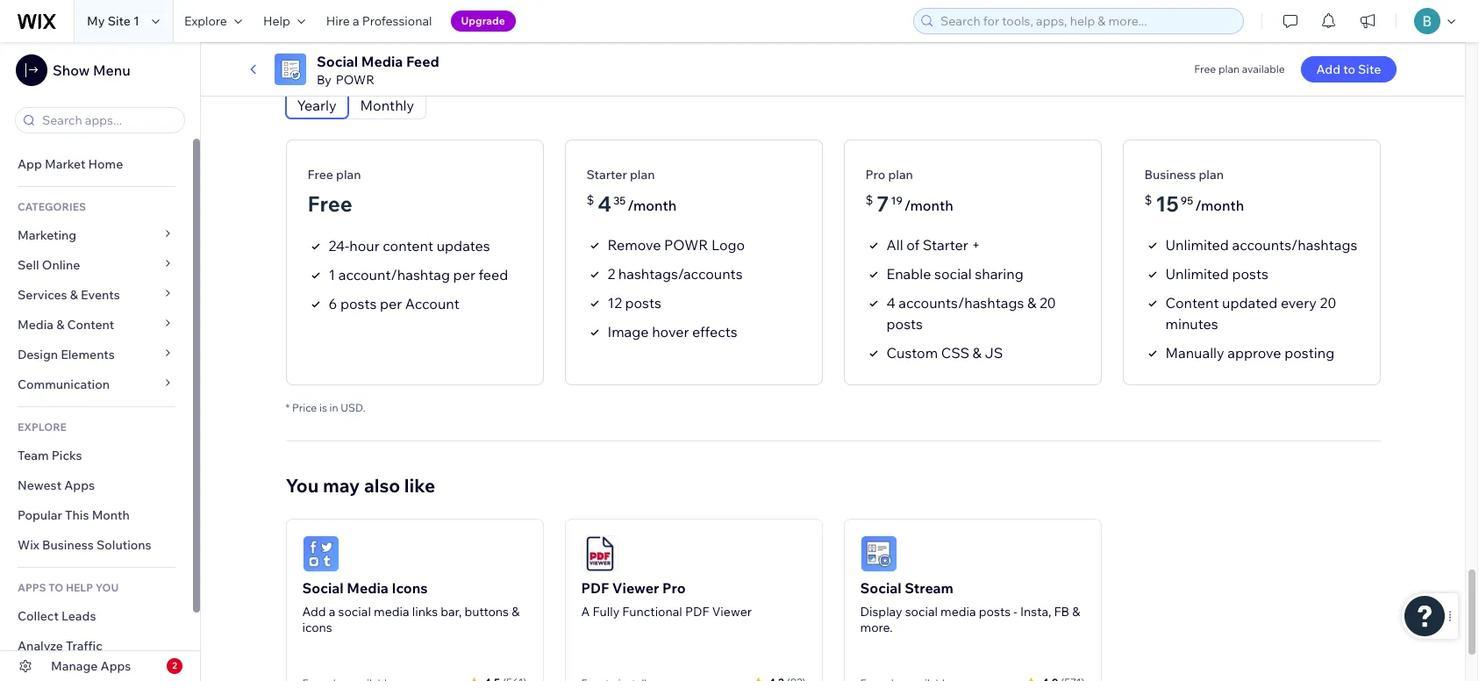 Task type: describe. For each thing, give the bounding box(es) containing it.
yearly button
[[286, 92, 348, 118]]

team picks
[[18, 448, 82, 463]]

analyze
[[18, 638, 63, 654]]

& inside social media icons add a social media links bar, buttons & icons
[[512, 603, 520, 619]]

links
[[412, 603, 438, 619]]

functional
[[623, 603, 683, 619]]

$ 7 19 /month
[[866, 190, 954, 216]]

show menu
[[53, 61, 130, 79]]

more.
[[860, 619, 893, 635]]

posts for 12
[[625, 294, 662, 311]]

remove
[[608, 236, 661, 253]]

$ for 15
[[1145, 192, 1153, 208]]

account/hashtag
[[339, 266, 450, 283]]

media for social media feed
[[361, 53, 403, 70]]

leads
[[61, 608, 96, 624]]

plan for 7
[[888, 166, 914, 182]]

sell online link
[[0, 250, 193, 280]]

posting
[[1285, 344, 1335, 361]]

content inside content updated every 20 minutes
[[1166, 294, 1219, 311]]

social for social stream
[[860, 579, 902, 596]]

hover
[[652, 323, 689, 340]]

professional
[[362, 13, 432, 29]]

manage apps
[[51, 658, 131, 674]]

$ for 4
[[587, 192, 594, 208]]

plan up 24-
[[336, 166, 361, 182]]

20 for 15
[[1320, 294, 1337, 311]]

app market home
[[18, 156, 123, 172]]

0 vertical spatial site
[[108, 13, 131, 29]]

2 for 2
[[172, 660, 177, 671]]

logo
[[712, 236, 745, 253]]

1 horizontal spatial starter
[[923, 236, 969, 253]]

free for free plan available
[[1195, 62, 1217, 75]]

per for account/hashtag
[[453, 266, 476, 283]]

content updated every 20 minutes
[[1166, 294, 1337, 332]]

image hover effects
[[608, 323, 738, 340]]

posts for 6
[[340, 295, 377, 312]]

monthly button
[[349, 92, 426, 118]]

6 posts per account
[[329, 295, 460, 312]]

enable
[[887, 265, 932, 282]]

20 for 7
[[1040, 294, 1056, 311]]

0 vertical spatial a
[[353, 13, 359, 29]]

may
[[323, 474, 360, 496]]

you
[[95, 581, 119, 594]]

social stream logo image
[[860, 535, 897, 572]]

business plan
[[1145, 166, 1224, 182]]

team
[[18, 448, 49, 463]]

custom css & js
[[887, 344, 1003, 361]]

apps for newest apps
[[64, 477, 95, 493]]

+
[[972, 236, 981, 253]]

services & events link
[[0, 280, 193, 310]]

accounts/hashtags for 4
[[899, 294, 1024, 311]]

add inside 'button'
[[1317, 61, 1341, 77]]

explore
[[18, 420, 67, 434]]

plan for 4
[[630, 166, 655, 182]]

is
[[319, 401, 327, 414]]

buttons
[[465, 603, 509, 619]]

hour
[[350, 237, 380, 254]]

0 horizontal spatial starter
[[587, 166, 627, 182]]

$ for 7
[[866, 192, 874, 208]]

fully
[[593, 603, 620, 619]]

4 inside 4 accounts/hashtags & 20 posts
[[887, 294, 896, 311]]

& inside social stream display social media posts - insta, fb & more.
[[1073, 603, 1081, 619]]

apps
[[18, 581, 46, 594]]

show menu button
[[16, 54, 130, 86]]

media for social media icons
[[347, 579, 389, 596]]

fb
[[1055, 603, 1070, 619]]

monthly
[[360, 96, 414, 114]]

social inside social media icons add a social media links bar, buttons & icons
[[338, 603, 371, 619]]

display
[[860, 603, 903, 619]]

manually
[[1166, 344, 1225, 361]]

$ 4 35 /month
[[587, 190, 677, 216]]

1 account/hashtag per feed
[[329, 266, 508, 283]]

free for free
[[308, 190, 353, 216]]

15
[[1156, 190, 1179, 216]]

-
[[1014, 603, 1018, 619]]

unlimited posts
[[1166, 265, 1269, 282]]

show
[[53, 61, 90, 79]]

popular this month
[[18, 507, 130, 523]]

add inside social media icons add a social media links bar, buttons & icons
[[302, 603, 326, 619]]

social media icons add a social media links bar, buttons & icons
[[302, 579, 520, 635]]

content inside sidebar element
[[67, 317, 114, 333]]

unlimited accounts/hashtags
[[1166, 236, 1358, 253]]

Search apps... field
[[37, 108, 179, 133]]

1 vertical spatial pdf
[[685, 603, 710, 619]]

yearly
[[297, 96, 337, 114]]

design
[[18, 347, 58, 362]]

posts inside 4 accounts/hashtags & 20 posts
[[887, 315, 923, 332]]

12 posts
[[608, 294, 662, 311]]

services
[[18, 287, 67, 303]]

powr inside 'social media feed by powr'
[[336, 72, 375, 88]]

35
[[614, 194, 626, 207]]

marketing link
[[0, 220, 193, 250]]

minutes
[[1166, 315, 1219, 332]]

analyze traffic
[[18, 638, 102, 654]]

unlimited for unlimited accounts/hashtags
[[1166, 236, 1229, 253]]

posts inside social stream display social media posts - insta, fb & more.
[[979, 603, 1011, 619]]

1 vertical spatial 1
[[329, 266, 335, 283]]

bar,
[[441, 603, 462, 619]]

css
[[941, 344, 970, 361]]

enable social sharing
[[887, 265, 1024, 282]]

wix business solutions
[[18, 537, 151, 553]]

2 hashtags/accounts
[[608, 265, 743, 282]]

home
[[88, 156, 123, 172]]

media inside sidebar element
[[18, 317, 54, 333]]

all
[[887, 236, 904, 253]]

traffic
[[66, 638, 102, 654]]

Search for tools, apps, help & more... field
[[936, 9, 1238, 33]]

manage
[[51, 658, 98, 674]]

communication link
[[0, 369, 193, 399]]

js
[[985, 344, 1003, 361]]

effects
[[692, 323, 738, 340]]

a inside social media icons add a social media links bar, buttons & icons
[[329, 603, 336, 619]]



Task type: locate. For each thing, give the bounding box(es) containing it.
0 vertical spatial content
[[1166, 294, 1219, 311]]

pdf viewer pro logo image
[[581, 535, 618, 572]]

1 up 6 on the left top of page
[[329, 266, 335, 283]]

solutions
[[97, 537, 151, 553]]

remove powr logo
[[608, 236, 745, 253]]

social right icons
[[338, 603, 371, 619]]

hashtags/accounts
[[619, 265, 743, 282]]

free left available
[[1195, 62, 1217, 75]]

1 horizontal spatial add
[[1317, 61, 1341, 77]]

1 horizontal spatial powr
[[664, 236, 709, 253]]

accounts/hashtags inside 4 accounts/hashtags & 20 posts
[[899, 294, 1024, 311]]

0 vertical spatial accounts/hashtags
[[1233, 236, 1358, 253]]

posts right 12
[[625, 294, 662, 311]]

social inside 'social media feed by powr'
[[317, 53, 358, 70]]

viewer right functional
[[712, 603, 752, 619]]

1 vertical spatial content
[[67, 317, 114, 333]]

0 horizontal spatial /month
[[628, 196, 677, 214]]

unlimited for unlimited posts
[[1166, 265, 1229, 282]]

1 /month from the left
[[628, 196, 677, 214]]

/month
[[628, 196, 677, 214], [905, 196, 954, 214], [1195, 196, 1245, 214]]

/month for 7
[[905, 196, 954, 214]]

accounts/hashtags up every
[[1233, 236, 1358, 253]]

1 vertical spatial site
[[1359, 61, 1382, 77]]

4 accounts/hashtags & 20 posts
[[887, 294, 1056, 332]]

social for social media icons
[[302, 579, 344, 596]]

unlimited up "minutes"
[[1166, 265, 1229, 282]]

plan left available
[[1219, 62, 1240, 75]]

1 right my
[[133, 13, 139, 29]]

media & content link
[[0, 310, 193, 340]]

20
[[1040, 294, 1056, 311], [1320, 294, 1337, 311]]

feed
[[479, 266, 508, 283]]

2 for 2 hashtags/accounts
[[608, 265, 615, 282]]

social for social media feed
[[317, 53, 358, 70]]

per for posts
[[380, 295, 402, 312]]

content up elements
[[67, 317, 114, 333]]

1 vertical spatial per
[[380, 295, 402, 312]]

my
[[87, 13, 105, 29]]

posts right 6 on the left top of page
[[340, 295, 377, 312]]

media inside 'social media feed by powr'
[[361, 53, 403, 70]]

apps for manage apps
[[101, 658, 131, 674]]

elements
[[61, 347, 115, 362]]

plan up '19'
[[888, 166, 914, 182]]

/month for 4
[[628, 196, 677, 214]]

0 horizontal spatial powr
[[336, 72, 375, 88]]

media left icons
[[347, 579, 389, 596]]

media down hire a professional link
[[361, 53, 403, 70]]

/month for 15
[[1195, 196, 1245, 214]]

month
[[92, 507, 130, 523]]

menu
[[93, 61, 130, 79]]

20 inside 4 accounts/hashtags & 20 posts
[[1040, 294, 1056, 311]]

* price is in usd.
[[286, 401, 366, 414]]

0 vertical spatial apps
[[64, 477, 95, 493]]

starter left +
[[923, 236, 969, 253]]

2 up 12
[[608, 265, 615, 282]]

0 vertical spatial pro
[[866, 166, 886, 182]]

& inside 4 accounts/hashtags & 20 posts
[[1028, 294, 1037, 311]]

every
[[1281, 294, 1317, 311]]

pro inside pdf viewer pro a fully functional pdf viewer
[[663, 579, 686, 596]]

1 horizontal spatial media
[[941, 603, 976, 619]]

2 horizontal spatial /month
[[1195, 196, 1245, 214]]

social down all of starter +
[[935, 265, 972, 282]]

social down social media icons logo
[[302, 579, 344, 596]]

2
[[608, 265, 615, 282], [172, 660, 177, 671]]

2 inside sidebar element
[[172, 660, 177, 671]]

social inside social stream display social media posts - insta, fb & more.
[[860, 579, 902, 596]]

0 horizontal spatial business
[[42, 537, 94, 553]]

business down popular this month
[[42, 537, 94, 553]]

apps up this
[[64, 477, 95, 493]]

media inside social stream display social media posts - insta, fb & more.
[[941, 603, 976, 619]]

1 horizontal spatial business
[[1145, 166, 1196, 182]]

0 horizontal spatial pro
[[663, 579, 686, 596]]

2 /month from the left
[[905, 196, 954, 214]]

1 horizontal spatial 2
[[608, 265, 615, 282]]

add left to
[[1317, 61, 1341, 77]]

unlimited up unlimited posts
[[1166, 236, 1229, 253]]

$ inside $ 7 19 /month
[[866, 192, 874, 208]]

$
[[587, 192, 594, 208], [866, 192, 874, 208], [1145, 192, 1153, 208]]

0 vertical spatial free
[[1195, 62, 1217, 75]]

0 horizontal spatial accounts/hashtags
[[899, 294, 1024, 311]]

this
[[65, 507, 89, 523]]

upgrade
[[461, 14, 505, 27]]

site right my
[[108, 13, 131, 29]]

social up the by
[[317, 53, 358, 70]]

1 $ from the left
[[587, 192, 594, 208]]

posts up custom
[[887, 315, 923, 332]]

app market home link
[[0, 149, 193, 179]]

& inside "link"
[[70, 287, 78, 303]]

social media feed logo image
[[275, 54, 306, 85]]

0 horizontal spatial viewer
[[612, 579, 659, 596]]

1 horizontal spatial a
[[353, 13, 359, 29]]

pdf viewer pro a fully functional pdf viewer
[[581, 579, 752, 619]]

95
[[1181, 194, 1194, 207]]

2 right manage apps
[[172, 660, 177, 671]]

market
[[45, 156, 85, 172]]

1 20 from the left
[[1040, 294, 1056, 311]]

collect leads link
[[0, 601, 193, 631]]

$ inside $ 4 35 /month
[[587, 192, 594, 208]]

sell
[[18, 257, 39, 273]]

1 vertical spatial free
[[308, 166, 333, 182]]

$ 15 95 /month
[[1145, 190, 1245, 216]]

0 horizontal spatial 20
[[1040, 294, 1056, 311]]

social media feed by powr
[[317, 53, 439, 88]]

social inside social media icons add a social media links bar, buttons & icons
[[302, 579, 344, 596]]

0 vertical spatial pdf
[[581, 579, 609, 596]]

social up the display
[[860, 579, 902, 596]]

0 vertical spatial 4
[[598, 190, 612, 216]]

0 horizontal spatial per
[[380, 295, 402, 312]]

free down free plan
[[308, 190, 353, 216]]

starter
[[587, 166, 627, 182], [923, 236, 969, 253]]

business inside sidebar element
[[42, 537, 94, 553]]

social
[[317, 53, 358, 70], [302, 579, 344, 596], [860, 579, 902, 596]]

help
[[263, 13, 290, 29]]

sidebar element
[[0, 42, 201, 681]]

usd.
[[341, 401, 366, 414]]

plan up $ 4 35 /month
[[630, 166, 655, 182]]

app
[[18, 156, 42, 172]]

apps down traffic
[[101, 658, 131, 674]]

1 vertical spatial apps
[[101, 658, 131, 674]]

2 horizontal spatial $
[[1145, 192, 1153, 208]]

0 horizontal spatial media
[[374, 603, 409, 619]]

design elements
[[18, 347, 115, 362]]

/month inside $ 15 95 /month
[[1195, 196, 1245, 214]]

0 horizontal spatial content
[[67, 317, 114, 333]]

viewer
[[612, 579, 659, 596], [712, 603, 752, 619]]

design elements link
[[0, 340, 193, 369]]

0 vertical spatial per
[[453, 266, 476, 283]]

social media icons logo image
[[302, 535, 339, 572]]

$ inside $ 15 95 /month
[[1145, 192, 1153, 208]]

0 horizontal spatial $
[[587, 192, 594, 208]]

1 vertical spatial starter
[[923, 236, 969, 253]]

0 vertical spatial add
[[1317, 61, 1341, 77]]

pricing & plans
[[286, 52, 416, 75]]

posts left -
[[979, 603, 1011, 619]]

help button
[[253, 0, 316, 42]]

1 horizontal spatial pdf
[[685, 603, 710, 619]]

social down stream
[[905, 603, 938, 619]]

1 unlimited from the top
[[1166, 236, 1229, 253]]

media down stream
[[941, 603, 976, 619]]

pdf up a
[[581, 579, 609, 596]]

media down icons
[[374, 603, 409, 619]]

1
[[133, 13, 139, 29], [329, 266, 335, 283]]

$ left 15 at the right top
[[1145, 192, 1153, 208]]

per
[[453, 266, 476, 283], [380, 295, 402, 312]]

picks
[[52, 448, 82, 463]]

events
[[81, 287, 120, 303]]

/month inside $ 7 19 /month
[[905, 196, 954, 214]]

newest apps link
[[0, 470, 193, 500]]

1 horizontal spatial 4
[[887, 294, 896, 311]]

plan for 15
[[1199, 166, 1224, 182]]

media inside social media icons add a social media links bar, buttons & icons
[[347, 579, 389, 596]]

pdf right functional
[[685, 603, 710, 619]]

$ left 7
[[866, 192, 874, 208]]

1 vertical spatial add
[[302, 603, 326, 619]]

icons
[[302, 619, 332, 635]]

business
[[1145, 166, 1196, 182], [42, 537, 94, 553]]

accounts/hashtags for unlimited
[[1233, 236, 1358, 253]]

apps to help you
[[18, 581, 119, 594]]

media inside social media icons add a social media links bar, buttons & icons
[[374, 603, 409, 619]]

free down yearly
[[308, 166, 333, 182]]

0 vertical spatial 2
[[608, 265, 615, 282]]

add down social media icons logo
[[302, 603, 326, 619]]

2 vertical spatial free
[[308, 190, 353, 216]]

a right hire
[[353, 13, 359, 29]]

1 vertical spatial unlimited
[[1166, 265, 1229, 282]]

per down account/hashtag
[[380, 295, 402, 312]]

plan up $ 15 95 /month
[[1199, 166, 1224, 182]]

a down social media icons logo
[[329, 603, 336, 619]]

social
[[935, 265, 972, 282], [338, 603, 371, 619], [905, 603, 938, 619]]

you
[[286, 474, 319, 496]]

media
[[361, 53, 403, 70], [18, 317, 54, 333], [347, 579, 389, 596]]

accounts/hashtags down enable social sharing
[[899, 294, 1024, 311]]

sharing
[[975, 265, 1024, 282]]

1 horizontal spatial 20
[[1320, 294, 1337, 311]]

manually approve posting
[[1166, 344, 1335, 361]]

7
[[877, 190, 889, 216]]

starter plan
[[587, 166, 655, 182]]

pdf
[[581, 579, 609, 596], [685, 603, 710, 619]]

0 horizontal spatial 4
[[598, 190, 612, 216]]

1 horizontal spatial 1
[[329, 266, 335, 283]]

content up "minutes"
[[1166, 294, 1219, 311]]

sell online
[[18, 257, 80, 273]]

20 inside content updated every 20 minutes
[[1320, 294, 1337, 311]]

popular this month link
[[0, 500, 193, 530]]

a
[[581, 603, 590, 619]]

feed
[[406, 53, 439, 70]]

categories
[[18, 200, 86, 213]]

price
[[292, 401, 317, 414]]

add to site button
[[1301, 56, 1397, 82]]

0 vertical spatial starter
[[587, 166, 627, 182]]

1 vertical spatial viewer
[[712, 603, 752, 619]]

0 horizontal spatial apps
[[64, 477, 95, 493]]

4 left 35
[[598, 190, 612, 216]]

social inside social stream display social media posts - insta, fb & more.
[[905, 603, 938, 619]]

free for free plan
[[308, 166, 333, 182]]

/month inside $ 4 35 /month
[[628, 196, 677, 214]]

1 vertical spatial 4
[[887, 294, 896, 311]]

12
[[608, 294, 622, 311]]

explore
[[184, 13, 227, 29]]

powr right the by
[[336, 72, 375, 88]]

0 vertical spatial 1
[[133, 13, 139, 29]]

1 vertical spatial a
[[329, 603, 336, 619]]

1 horizontal spatial pro
[[866, 166, 886, 182]]

1 horizontal spatial apps
[[101, 658, 131, 674]]

3 /month from the left
[[1195, 196, 1245, 214]]

media up design
[[18, 317, 54, 333]]

0 horizontal spatial 2
[[172, 660, 177, 671]]

1 media from the left
[[374, 603, 409, 619]]

2 $ from the left
[[866, 192, 874, 208]]

starter up 35
[[587, 166, 627, 182]]

1 vertical spatial media
[[18, 317, 54, 333]]

0 vertical spatial viewer
[[612, 579, 659, 596]]

site inside add to site 'button'
[[1359, 61, 1382, 77]]

1 horizontal spatial content
[[1166, 294, 1219, 311]]

1 horizontal spatial per
[[453, 266, 476, 283]]

$ left 35
[[587, 192, 594, 208]]

0 horizontal spatial add
[[302, 603, 326, 619]]

1 horizontal spatial site
[[1359, 61, 1382, 77]]

viewer up functional
[[612, 579, 659, 596]]

site right to
[[1359, 61, 1382, 77]]

0 horizontal spatial site
[[108, 13, 131, 29]]

1 vertical spatial business
[[42, 537, 94, 553]]

to
[[48, 581, 63, 594]]

1 vertical spatial pro
[[663, 579, 686, 596]]

my site 1
[[87, 13, 139, 29]]

a
[[353, 13, 359, 29], [329, 603, 336, 619]]

6
[[329, 295, 337, 312]]

1 vertical spatial accounts/hashtags
[[899, 294, 1024, 311]]

3 $ from the left
[[1145, 192, 1153, 208]]

0 vertical spatial powr
[[336, 72, 375, 88]]

1 horizontal spatial accounts/hashtags
[[1233, 236, 1358, 253]]

pricing
[[286, 52, 348, 75]]

powr up the hashtags/accounts
[[664, 236, 709, 253]]

0 vertical spatial unlimited
[[1166, 236, 1229, 253]]

content
[[383, 237, 434, 254]]

per down updates
[[453, 266, 476, 283]]

communication
[[18, 376, 112, 392]]

0 vertical spatial media
[[361, 53, 403, 70]]

0 horizontal spatial a
[[329, 603, 336, 619]]

/month right 35
[[628, 196, 677, 214]]

custom
[[887, 344, 938, 361]]

2 unlimited from the top
[[1166, 265, 1229, 282]]

pro up 7
[[866, 166, 886, 182]]

1 horizontal spatial $
[[866, 192, 874, 208]]

/month right '19'
[[905, 196, 954, 214]]

4 down enable
[[887, 294, 896, 311]]

marketing
[[18, 227, 77, 243]]

insta,
[[1021, 603, 1052, 619]]

/month right 95
[[1195, 196, 1245, 214]]

posts for unlimited
[[1233, 265, 1269, 282]]

1 horizontal spatial /month
[[905, 196, 954, 214]]

media & content
[[18, 317, 114, 333]]

0 vertical spatial business
[[1145, 166, 1196, 182]]

business up 15 at the right top
[[1145, 166, 1196, 182]]

2 vertical spatial media
[[347, 579, 389, 596]]

pro plan
[[866, 166, 914, 182]]

1 vertical spatial powr
[[664, 236, 709, 253]]

1 vertical spatial 2
[[172, 660, 177, 671]]

2 media from the left
[[941, 603, 976, 619]]

free
[[1195, 62, 1217, 75], [308, 166, 333, 182], [308, 190, 353, 216]]

plan
[[1219, 62, 1240, 75], [336, 166, 361, 182], [630, 166, 655, 182], [888, 166, 914, 182], [1199, 166, 1224, 182]]

posts up updated
[[1233, 265, 1269, 282]]

pro up functional
[[663, 579, 686, 596]]

social stream display social media posts - insta, fb & more.
[[860, 579, 1081, 635]]

2 20 from the left
[[1320, 294, 1337, 311]]

by
[[317, 72, 332, 88]]

1 horizontal spatial viewer
[[712, 603, 752, 619]]

image
[[608, 323, 649, 340]]

wix
[[18, 537, 39, 553]]

pro
[[866, 166, 886, 182], [663, 579, 686, 596]]

&
[[352, 52, 365, 75], [70, 287, 78, 303], [1028, 294, 1037, 311], [56, 317, 64, 333], [973, 344, 982, 361], [512, 603, 520, 619], [1073, 603, 1081, 619]]

popular
[[18, 507, 62, 523]]

available
[[1242, 62, 1285, 75]]

stream
[[905, 579, 954, 596]]

0 horizontal spatial pdf
[[581, 579, 609, 596]]

0 horizontal spatial 1
[[133, 13, 139, 29]]



Task type: vqa. For each thing, say whether or not it's contained in the screenshot.


